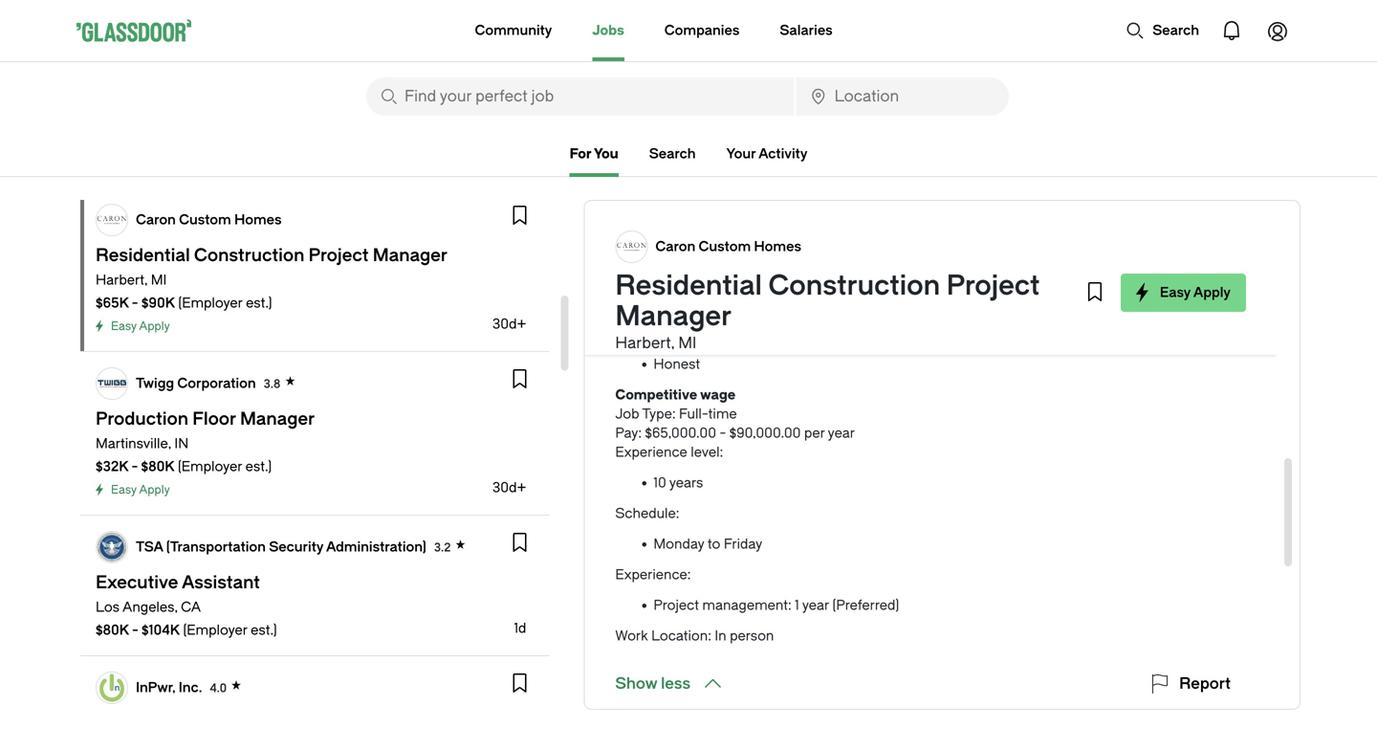 Task type: vqa. For each thing, say whether or not it's contained in the screenshot.
bottom est.)
yes



Task type: describe. For each thing, give the bounding box(es) containing it.
$80k inside the martinsville, in $32k - $80k (employer est.)
[[141, 459, 175, 474]]

valid
[[654, 280, 684, 296]]

salaries link
[[780, 0, 833, 61]]

your activity
[[727, 146, 808, 162]]

of
[[685, 192, 698, 208]]

dedicated
[[654, 337, 719, 353]]

$104k
[[142, 622, 180, 638]]

project inside residential construction project manager harbert, mi
[[947, 270, 1040, 302]]

· for · 10+ years of residential construction experience
[[616, 192, 619, 208]]

work location: in person
[[616, 628, 774, 644]]

job
[[616, 406, 640, 422]]

angeles,
[[122, 599, 178, 615]]

$32k
[[96, 459, 128, 474]]

in
[[175, 436, 189, 452]]

residential construction project manager harbert, mi
[[616, 270, 1040, 352]]

report
[[1180, 675, 1231, 693]]

tsa
[[136, 539, 163, 555]]

Search location field
[[796, 77, 1009, 116]]

corporation
[[177, 375, 256, 391]]

community
[[475, 22, 552, 38]]

harbert, mi $65k - $90k (employer est.)
[[96, 272, 272, 311]]

excellent
[[623, 230, 681, 246]]

easy for martinsville, in $32k - $80k (employer est.)
[[111, 483, 137, 496]]

1d
[[514, 620, 527, 636]]

report button
[[1149, 673, 1231, 695]]

$65k
[[96, 295, 129, 311]]

monday
[[654, 536, 704, 552]]

apply inside easy apply button
[[1194, 285, 1231, 300]]

twigg corporation logo image
[[97, 368, 127, 399]]

martinsville, in $32k - $80k (employer est.)
[[96, 436, 272, 474]]

project management: 1 year (preferred)
[[654, 597, 900, 613]]

1 vertical spatial year
[[803, 597, 829, 613]]

security
[[269, 539, 323, 555]]

motivated
[[685, 318, 749, 334]]

homes for caron custom homes logo in caron custom homes link
[[754, 239, 802, 254]]

search link
[[649, 146, 696, 162]]

verbal
[[684, 230, 724, 246]]

inc.
[[179, 679, 202, 695]]

- inside harbert, mi $65k - $90k (employer est.)
[[132, 295, 138, 311]]

10
[[654, 475, 667, 491]]

ca
[[181, 599, 201, 615]]

your activity link
[[727, 146, 808, 162]]

honest
[[654, 356, 700, 372]]

mi inside residential construction project manager harbert, mi
[[679, 334, 697, 352]]

(preferred)
[[833, 597, 900, 613]]

per
[[804, 425, 825, 441]]

for you link
[[570, 146, 619, 177]]

· for · excellent verbal and written communication skills the applicant must have/be:
[[616, 230, 619, 246]]

· excellent verbal and written communication skills the applicant must have/be:
[[616, 230, 939, 265]]

inpwr, inc.
[[136, 679, 202, 695]]

competitive wage job type: full-time pay: $65,000.00 - $90,000.00 per year experience level:
[[616, 387, 855, 460]]

· 10+ years of residential construction experience
[[616, 192, 925, 208]]

person
[[730, 628, 774, 644]]

pay:
[[616, 425, 642, 441]]

1 vertical spatial years
[[670, 475, 703, 491]]

skills
[[908, 230, 939, 246]]

location:
[[652, 628, 712, 644]]

time
[[709, 406, 737, 422]]

caron for caron custom homes logo in caron custom homes link
[[656, 239, 696, 254]]

inpwr, inc. logo image
[[97, 673, 127, 703]]

valid driver's license coachable self-motivated dedicated honest
[[654, 280, 782, 372]]

- inside the martinsville, in $32k - $80k (employer est.)
[[132, 459, 138, 474]]

community link
[[475, 0, 552, 61]]

manager
[[616, 300, 732, 332]]

your
[[727, 146, 756, 162]]

must
[[710, 249, 745, 265]]

$90k
[[141, 295, 175, 311]]

monday to friday
[[654, 536, 763, 552]]

full-
[[679, 406, 709, 422]]

caron for leftmost caron custom homes logo
[[136, 212, 176, 228]]

30d+ for martinsville, in $32k - $80k (employer est.)
[[493, 480, 527, 496]]

caron custom homes for leftmost caron custom homes logo
[[136, 212, 282, 228]]

show
[[616, 675, 658, 693]]

jobs
[[592, 22, 624, 38]]

jobs link
[[592, 0, 624, 61]]

to
[[708, 536, 721, 552]]

harbert, inside residential construction project manager harbert, mi
[[616, 334, 675, 352]]

30d+ for harbert, mi $65k - $90k (employer est.)
[[493, 316, 527, 332]]

administration)
[[326, 539, 426, 555]]

3.2
[[434, 541, 451, 554]]

salaries
[[780, 22, 833, 38]]

easy apply for harbert, mi $65k - $90k (employer est.)
[[111, 320, 170, 333]]

inpwr,
[[136, 679, 176, 695]]

show less button
[[616, 673, 725, 695]]



Task type: locate. For each thing, give the bounding box(es) containing it.
$90,000.00
[[730, 425, 801, 441]]

construction
[[769, 270, 941, 302]]

apply for martinsville, in $32k - $80k (employer est.)
[[139, 483, 170, 496]]

0 horizontal spatial $80k
[[96, 622, 129, 638]]

caron custom homes logo image
[[97, 205, 127, 235], [616, 232, 647, 262]]

(transportation
[[166, 539, 266, 555]]

custom for caron custom homes logo in caron custom homes link
[[699, 239, 751, 254]]

experience
[[855, 192, 925, 208]]

martinsville,
[[96, 436, 171, 452]]

(employer inside 'los angeles, ca $80k - $104k (employer est.)'
[[183, 622, 248, 638]]

1 horizontal spatial none field
[[796, 77, 1009, 116]]

0 horizontal spatial project
[[654, 597, 699, 613]]

construction
[[770, 192, 851, 208]]

(employer right $90k
[[178, 295, 243, 311]]

companies link
[[665, 0, 740, 61]]

years left of
[[648, 192, 682, 208]]

experience:
[[616, 567, 691, 583]]

2 vertical spatial apply
[[139, 483, 170, 496]]

in
[[715, 628, 727, 644]]

have/be:
[[748, 249, 806, 265]]

- down the time
[[720, 425, 726, 441]]

est.) for harbert, mi $65k - $90k (employer est.)
[[246, 295, 272, 311]]

tsa (transportation security administration)
[[136, 539, 426, 555]]

harbert, down self- on the top of the page
[[616, 334, 675, 352]]

4.0
[[210, 681, 227, 695]]

caron custom homes link
[[616, 231, 809, 263]]

twigg
[[136, 375, 174, 391]]

year right 1
[[803, 597, 829, 613]]

None field
[[366, 77, 795, 116], [796, 77, 1009, 116]]

years right 10
[[670, 475, 703, 491]]

· inside the · excellent verbal and written communication skills the applicant must have/be:
[[616, 230, 619, 246]]

(employer down in
[[178, 459, 242, 474]]

easy apply button
[[1121, 274, 1247, 312]]

friday
[[724, 536, 763, 552]]

- right $65k
[[132, 295, 138, 311]]

0 vertical spatial easy
[[1160, 285, 1191, 300]]

1 horizontal spatial caron
[[656, 239, 696, 254]]

experience
[[616, 444, 688, 460]]

est.) down tsa (transportation security administration)
[[251, 622, 277, 638]]

easy
[[1160, 285, 1191, 300], [111, 320, 137, 333], [111, 483, 137, 496]]

year right the per
[[828, 425, 855, 441]]

mi inside harbert, mi $65k - $90k (employer est.)
[[151, 272, 167, 288]]

0 horizontal spatial mi
[[151, 272, 167, 288]]

1 none field from the left
[[366, 77, 795, 116]]

(employer
[[178, 295, 243, 311], [178, 459, 242, 474], [183, 622, 248, 638]]

0 horizontal spatial search
[[649, 146, 696, 162]]

los angeles, ca $80k - $104k (employer est.)
[[96, 599, 277, 638]]

- inside competitive wage job type: full-time pay: $65,000.00 - $90,000.00 per year experience level:
[[720, 425, 726, 441]]

for
[[570, 146, 592, 162]]

license
[[737, 280, 782, 296]]

· up the
[[616, 230, 619, 246]]

est.) up 3.8
[[246, 295, 272, 311]]

easy apply for martinsville, in $32k - $80k (employer est.)
[[111, 483, 170, 496]]

2 30d+ from the top
[[493, 480, 527, 496]]

est.) up tsa (transportation security administration)
[[246, 459, 272, 474]]

est.) inside the martinsville, in $32k - $80k (employer est.)
[[246, 459, 272, 474]]

years
[[648, 192, 682, 208], [670, 475, 703, 491]]

driver's
[[688, 280, 733, 296]]

0 vertical spatial harbert,
[[96, 272, 148, 288]]

(employer inside the martinsville, in $32k - $80k (employer est.)
[[178, 459, 242, 474]]

1 vertical spatial ·
[[616, 230, 619, 246]]

applicant
[[644, 249, 707, 265]]

1 horizontal spatial harbert,
[[616, 334, 675, 352]]

2 vertical spatial easy apply
[[111, 483, 170, 496]]

1 vertical spatial est.)
[[246, 459, 272, 474]]

year
[[828, 425, 855, 441], [803, 597, 829, 613]]

0 horizontal spatial caron
[[136, 212, 176, 228]]

easy for harbert, mi $65k - $90k (employer est.)
[[111, 320, 137, 333]]

none field search location
[[796, 77, 1009, 116]]

year inside competitive wage job type: full-time pay: $65,000.00 - $90,000.00 per year experience level:
[[828, 425, 855, 441]]

0 horizontal spatial caron custom homes
[[136, 212, 282, 228]]

custom for leftmost caron custom homes logo
[[179, 212, 231, 228]]

residential
[[616, 270, 762, 302]]

(employer down ca
[[183, 622, 248, 638]]

1 horizontal spatial caron custom homes logo image
[[616, 232, 647, 262]]

less
[[661, 675, 691, 693]]

level:
[[691, 444, 723, 460]]

coachable
[[654, 299, 723, 315]]

2 vertical spatial easy
[[111, 483, 137, 496]]

1 vertical spatial 30d+
[[493, 480, 527, 496]]

1 vertical spatial easy
[[111, 320, 137, 333]]

project
[[947, 270, 1040, 302], [654, 597, 699, 613]]

1 30d+ from the top
[[493, 316, 527, 332]]

0 vertical spatial $80k
[[141, 459, 175, 474]]

companies
[[665, 22, 740, 38]]

custom
[[179, 212, 231, 228], [699, 239, 751, 254]]

2 · from the top
[[616, 230, 619, 246]]

caron custom homes up harbert, mi $65k - $90k (employer est.)
[[136, 212, 282, 228]]

- inside 'los angeles, ca $80k - $104k (employer est.)'
[[132, 622, 138, 638]]

search button
[[1117, 11, 1209, 50]]

activity
[[759, 146, 808, 162]]

0 vertical spatial years
[[648, 192, 682, 208]]

2 none field from the left
[[796, 77, 1009, 116]]

10 years
[[654, 475, 703, 491]]

est.) for martinsville, in $32k - $80k (employer est.)
[[246, 459, 272, 474]]

2 vertical spatial (employer
[[183, 622, 248, 638]]

est.) inside 'los angeles, ca $80k - $104k (employer est.)'
[[251, 622, 277, 638]]

type:
[[642, 406, 676, 422]]

(employer for $80k
[[178, 459, 242, 474]]

tsa (transportation security administration) logo image
[[97, 532, 127, 563]]

0 vertical spatial 30d+
[[493, 316, 527, 332]]

none field search keyword
[[366, 77, 795, 116]]

caron custom homes up the driver's
[[656, 239, 802, 254]]

0 vertical spatial easy apply
[[1160, 285, 1231, 300]]

0 vertical spatial project
[[947, 270, 1040, 302]]

0 vertical spatial year
[[828, 425, 855, 441]]

self-
[[654, 318, 685, 334]]

2 vertical spatial est.)
[[251, 622, 277, 638]]

custom up harbert, mi $65k - $90k (employer est.)
[[179, 212, 231, 228]]

mi up $90k
[[151, 272, 167, 288]]

caron up harbert, mi $65k - $90k (employer est.)
[[136, 212, 176, 228]]

0 horizontal spatial homes
[[234, 212, 282, 228]]

1 vertical spatial project
[[654, 597, 699, 613]]

$80k inside 'los angeles, ca $80k - $104k (employer est.)'
[[96, 622, 129, 638]]

0 vertical spatial (employer
[[178, 295, 243, 311]]

0 vertical spatial caron
[[136, 212, 176, 228]]

custom up the driver's
[[699, 239, 751, 254]]

0 vertical spatial search
[[1153, 22, 1200, 38]]

1 vertical spatial apply
[[139, 320, 170, 333]]

$80k down in
[[141, 459, 175, 474]]

schedule:
[[616, 506, 680, 521]]

$80k down los
[[96, 622, 129, 638]]

1 horizontal spatial project
[[947, 270, 1040, 302]]

1 · from the top
[[616, 192, 619, 208]]

1 horizontal spatial mi
[[679, 334, 697, 352]]

los
[[96, 599, 120, 615]]

0 vertical spatial homes
[[234, 212, 282, 228]]

the
[[616, 249, 641, 265]]

1 horizontal spatial homes
[[754, 239, 802, 254]]

est.) inside harbert, mi $65k - $90k (employer est.)
[[246, 295, 272, 311]]

0 horizontal spatial caron custom homes logo image
[[97, 205, 127, 235]]

0 vertical spatial est.)
[[246, 295, 272, 311]]

search
[[1153, 22, 1200, 38], [649, 146, 696, 162]]

1 vertical spatial mi
[[679, 334, 697, 352]]

homes for leftmost caron custom homes logo
[[234, 212, 282, 228]]

1 horizontal spatial caron custom homes
[[656, 239, 802, 254]]

mi
[[151, 272, 167, 288], [679, 334, 697, 352]]

0 vertical spatial apply
[[1194, 285, 1231, 300]]

1 vertical spatial harbert,
[[616, 334, 675, 352]]

1 vertical spatial custom
[[699, 239, 751, 254]]

10+
[[623, 192, 645, 208]]

caron custom homes logo image up $65k
[[97, 205, 127, 235]]

30d+
[[493, 316, 527, 332], [493, 480, 527, 496]]

wage
[[700, 387, 736, 403]]

1 vertical spatial caron
[[656, 239, 696, 254]]

1 horizontal spatial custom
[[699, 239, 751, 254]]

apply
[[1194, 285, 1231, 300], [139, 320, 170, 333], [139, 483, 170, 496]]

0 horizontal spatial harbert,
[[96, 272, 148, 288]]

caron custom homes logo image inside caron custom homes link
[[616, 232, 647, 262]]

mi up the honest
[[679, 334, 697, 352]]

competitive
[[616, 387, 698, 403]]

(employer inside harbert, mi $65k - $90k (employer est.)
[[178, 295, 243, 311]]

communication
[[803, 230, 905, 246]]

apply for harbert, mi $65k - $90k (employer est.)
[[139, 320, 170, 333]]

(employer for $90k
[[178, 295, 243, 311]]

- left $104k on the bottom of page
[[132, 622, 138, 638]]

twigg corporation
[[136, 375, 256, 391]]

1 vertical spatial (employer
[[178, 459, 242, 474]]

1 horizontal spatial $80k
[[141, 459, 175, 474]]

and
[[728, 230, 751, 246]]

harbert,
[[96, 272, 148, 288], [616, 334, 675, 352]]

0 vertical spatial custom
[[179, 212, 231, 228]]

$65,000.00
[[645, 425, 717, 441]]

management:
[[703, 597, 792, 613]]

caron custom homes logo image down 10+ on the top
[[616, 232, 647, 262]]

0 vertical spatial caron custom homes
[[136, 212, 282, 228]]

harbert, up $65k
[[96, 272, 148, 288]]

1 vertical spatial search
[[649, 146, 696, 162]]

1 vertical spatial $80k
[[96, 622, 129, 638]]

caron up residential
[[656, 239, 696, 254]]

1 horizontal spatial search
[[1153, 22, 1200, 38]]

1 vertical spatial easy apply
[[111, 320, 170, 333]]

0 horizontal spatial none field
[[366, 77, 795, 116]]

0 vertical spatial mi
[[151, 272, 167, 288]]

0 horizontal spatial custom
[[179, 212, 231, 228]]

caron custom homes for caron custom homes logo in caron custom homes link
[[656, 239, 802, 254]]

1 vertical spatial caron custom homes
[[656, 239, 802, 254]]

3.8
[[264, 377, 281, 391]]

0 vertical spatial ·
[[616, 192, 619, 208]]

harbert, inside harbert, mi $65k - $90k (employer est.)
[[96, 272, 148, 288]]

work
[[616, 628, 648, 644]]

1 vertical spatial homes
[[754, 239, 802, 254]]

show less
[[616, 675, 691, 693]]

1
[[795, 597, 799, 613]]

· left 10+ on the top
[[616, 192, 619, 208]]

you
[[594, 146, 619, 162]]

Search keyword field
[[366, 77, 795, 116]]

easy apply inside button
[[1160, 285, 1231, 300]]

search inside "button"
[[1153, 22, 1200, 38]]

- right the $32k
[[132, 459, 138, 474]]

est.)
[[246, 295, 272, 311], [246, 459, 272, 474], [251, 622, 277, 638]]

easy inside easy apply button
[[1160, 285, 1191, 300]]



